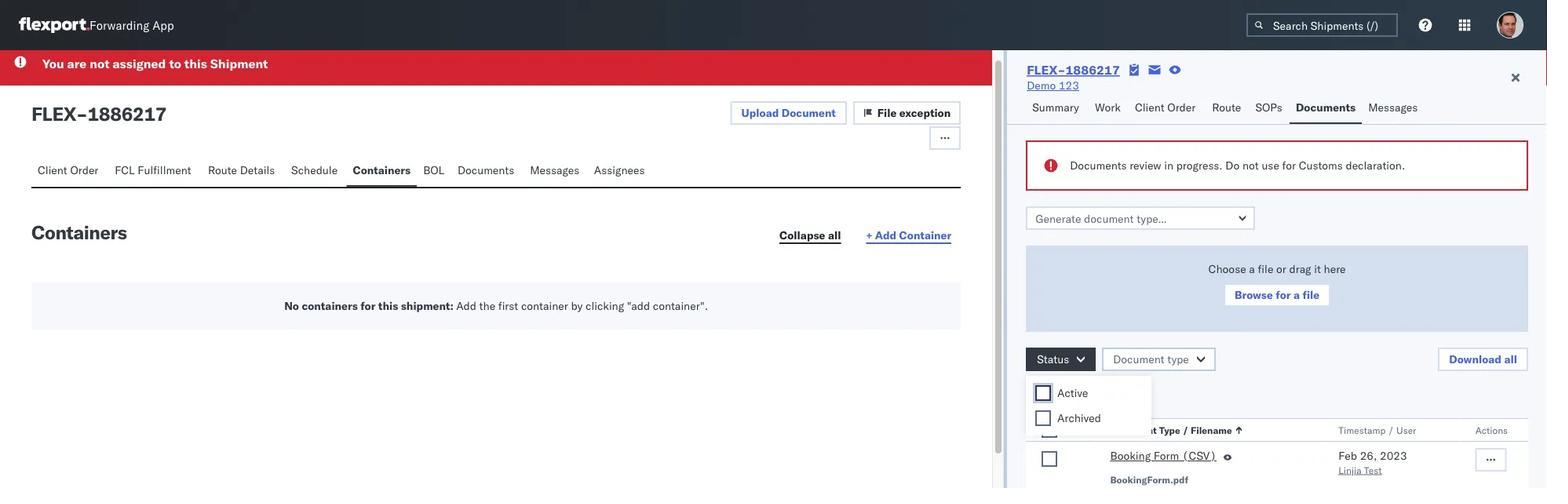 Task type: locate. For each thing, give the bounding box(es) containing it.
choose
[[1208, 262, 1246, 276]]

containers left bol
[[353, 163, 411, 177]]

0 horizontal spatial /
[[1183, 424, 1188, 436]]

1 vertical spatial a
[[1293, 288, 1300, 302]]

1886217 up 123
[[1065, 62, 1120, 78]]

None checkbox
[[1035, 385, 1051, 401], [1035, 410, 1051, 426], [1042, 451, 1057, 467], [1035, 385, 1051, 401], [1035, 410, 1051, 426], [1042, 451, 1057, 467]]

client
[[1135, 100, 1164, 114], [38, 163, 67, 177]]

uploaded
[[1026, 388, 1076, 401]]

1 horizontal spatial all
[[1504, 352, 1517, 366]]

this right to
[[184, 55, 207, 71]]

Generate document type... text field
[[1026, 206, 1255, 230]]

0 vertical spatial this
[[184, 55, 207, 71]]

this left shipment:
[[378, 299, 398, 312]]

0 horizontal spatial route
[[208, 163, 237, 177]]

client order button
[[1129, 93, 1206, 124], [31, 156, 109, 186]]

for inside button
[[1276, 288, 1291, 302]]

or
[[1276, 262, 1286, 276]]

1 vertical spatial order
[[70, 163, 98, 177]]

browse for a file
[[1235, 288, 1320, 302]]

1 horizontal spatial file
[[1302, 288, 1320, 302]]

add left the
[[456, 299, 476, 312]]

0 horizontal spatial this
[[184, 55, 207, 71]]

file exception button
[[853, 101, 961, 124], [853, 101, 961, 124]]

containers button
[[346, 156, 417, 186]]

order for the topmost client order "button"
[[1167, 100, 1196, 114]]

to
[[169, 55, 181, 71]]

route for route details
[[208, 163, 237, 177]]

0 vertical spatial 1886217
[[1065, 62, 1120, 78]]

document type / filename
[[1110, 424, 1232, 436]]

1 horizontal spatial a
[[1293, 288, 1300, 302]]

client order left fcl
[[38, 163, 98, 177]]

0 vertical spatial a
[[1249, 262, 1255, 276]]

document left type
[[1113, 352, 1164, 366]]

a right choose
[[1249, 262, 1255, 276]]

/ left user
[[1388, 424, 1394, 436]]

route
[[1212, 100, 1241, 114], [208, 163, 237, 177]]

collapse
[[779, 228, 825, 242]]

documents right sops button
[[1296, 100, 1356, 114]]

client order
[[1135, 100, 1196, 114], [38, 163, 98, 177]]

0 vertical spatial route
[[1212, 100, 1241, 114]]

documents button
[[1290, 93, 1362, 124], [451, 156, 524, 186]]

0 horizontal spatial client order
[[38, 163, 98, 177]]

0 vertical spatial all
[[828, 228, 841, 242]]

demo
[[1027, 78, 1056, 92]]

container
[[521, 299, 568, 312]]

for
[[1282, 159, 1296, 172], [1276, 288, 1291, 302], [360, 299, 375, 312]]

messages button left assignees at the left of the page
[[524, 156, 588, 186]]

0 horizontal spatial all
[[828, 228, 841, 242]]

a
[[1249, 262, 1255, 276], [1293, 288, 1300, 302]]

declaration.
[[1346, 159, 1405, 172]]

collapse all button
[[770, 224, 850, 247]]

timestamp / user button
[[1335, 421, 1444, 436]]

assignees
[[594, 163, 645, 177]]

0 vertical spatial add
[[875, 228, 896, 242]]

clicking
[[586, 299, 624, 312]]

None checkbox
[[1042, 422, 1057, 438]]

0 horizontal spatial containers
[[31, 220, 127, 244]]

1 vertical spatial document
[[1113, 352, 1164, 366]]

1 horizontal spatial route
[[1212, 100, 1241, 114]]

0 horizontal spatial messages button
[[524, 156, 588, 186]]

0 vertical spatial client order
[[1135, 100, 1196, 114]]

a down drag
[[1293, 288, 1300, 302]]

1 / from the left
[[1183, 424, 1188, 436]]

client order button up 'in'
[[1129, 93, 1206, 124]]

all right collapse
[[828, 228, 841, 242]]

0 vertical spatial messages
[[1368, 100, 1418, 114]]

1 horizontal spatial /
[[1388, 424, 1394, 436]]

0 vertical spatial document
[[782, 106, 836, 119]]

file left or
[[1258, 262, 1273, 276]]

forwarding
[[89, 18, 149, 33]]

0 vertical spatial file
[[1258, 262, 1273, 276]]

2 / from the left
[[1388, 424, 1394, 436]]

2 horizontal spatial documents
[[1296, 100, 1356, 114]]

documents button right bol
[[451, 156, 524, 186]]

1 horizontal spatial order
[[1167, 100, 1196, 114]]

0 horizontal spatial documents
[[457, 163, 514, 177]]

exception
[[899, 106, 951, 119]]

0 horizontal spatial client order button
[[31, 156, 109, 186]]

1 vertical spatial client
[[38, 163, 67, 177]]

1 horizontal spatial this
[[378, 299, 398, 312]]

not right the are
[[90, 55, 109, 71]]

1886217 down assigned
[[87, 102, 167, 125]]

forwarding app link
[[19, 17, 174, 33]]

messages button up the declaration.
[[1362, 93, 1426, 124]]

1 vertical spatial this
[[378, 299, 398, 312]]

file exception
[[877, 106, 951, 119]]

booking
[[1110, 449, 1151, 463]]

1 vertical spatial all
[[1504, 352, 1517, 366]]

feb 26, 2023 linjia test
[[1338, 449, 1407, 476]]

/ right the type
[[1183, 424, 1188, 436]]

for down or
[[1276, 288, 1291, 302]]

use
[[1262, 159, 1279, 172]]

document inside button
[[1113, 352, 1164, 366]]

route left details
[[208, 163, 237, 177]]

documents review in progress. do not use for customs declaration.
[[1070, 159, 1405, 172]]

1 vertical spatial route
[[208, 163, 237, 177]]

0 horizontal spatial file
[[1258, 262, 1273, 276]]

work
[[1095, 100, 1121, 114]]

schedule button
[[285, 156, 346, 186]]

booking form (csv)
[[1110, 449, 1217, 463]]

messages left assignees at the left of the page
[[530, 163, 579, 177]]

+ add container button
[[857, 224, 961, 247]]

documents button right sops
[[1290, 93, 1362, 124]]

not
[[90, 55, 109, 71], [1242, 159, 1259, 172]]

0 vertical spatial containers
[[353, 163, 411, 177]]

download
[[1449, 352, 1501, 366]]

containers down fcl
[[31, 220, 127, 244]]

"add
[[627, 299, 650, 312]]

container".
[[653, 299, 708, 312]]

documents for the topmost documents button
[[1296, 100, 1356, 114]]

123
[[1059, 78, 1079, 92]]

messages button
[[1362, 93, 1426, 124], [524, 156, 588, 186]]

documents
[[1296, 100, 1356, 114], [1070, 159, 1127, 172], [457, 163, 514, 177]]

add
[[875, 228, 896, 242], [456, 299, 476, 312]]

order for client order "button" to the bottom
[[70, 163, 98, 177]]

document inside button
[[1110, 424, 1157, 436]]

all for download all
[[1504, 352, 1517, 366]]

document type / filename button
[[1107, 421, 1307, 436]]

file down it
[[1302, 288, 1320, 302]]

documents right bol button
[[457, 163, 514, 177]]

1 horizontal spatial 1886217
[[1065, 62, 1120, 78]]

active
[[1057, 386, 1088, 400]]

0 vertical spatial documents button
[[1290, 93, 1362, 124]]

you
[[42, 55, 64, 71]]

1 horizontal spatial messages button
[[1362, 93, 1426, 124]]

messages up the declaration.
[[1368, 100, 1418, 114]]

customs
[[1299, 159, 1343, 172]]

1 horizontal spatial add
[[875, 228, 896, 242]]

client down flex
[[38, 163, 67, 177]]

2023
[[1380, 449, 1407, 463]]

0 horizontal spatial add
[[456, 299, 476, 312]]

Search Shipments (/) text field
[[1246, 13, 1398, 37]]

all
[[828, 228, 841, 242], [1504, 352, 1517, 366]]

∙
[[1105, 388, 1112, 401]]

0 vertical spatial client
[[1135, 100, 1164, 114]]

1 horizontal spatial client order button
[[1129, 93, 1206, 124]]

+ add container
[[866, 228, 951, 242]]

1 horizontal spatial messages
[[1368, 100, 1418, 114]]

add right "+"
[[875, 228, 896, 242]]

1 horizontal spatial documents button
[[1290, 93, 1362, 124]]

1 horizontal spatial documents
[[1070, 159, 1127, 172]]

0 horizontal spatial order
[[70, 163, 98, 177]]

1 horizontal spatial client
[[1135, 100, 1164, 114]]

form
[[1154, 449, 1179, 463]]

1 vertical spatial containers
[[31, 220, 127, 244]]

assignees button
[[588, 156, 654, 186]]

document right upload
[[782, 106, 836, 119]]

are
[[67, 55, 87, 71]]

document up the booking
[[1110, 424, 1157, 436]]

route left sops
[[1212, 100, 1241, 114]]

0 vertical spatial not
[[90, 55, 109, 71]]

archived
[[1057, 411, 1101, 425]]

client right work button
[[1135, 100, 1164, 114]]

containers
[[302, 299, 358, 312]]

documents left review on the top of page
[[1070, 159, 1127, 172]]

+
[[866, 228, 872, 242]]

1 vertical spatial file
[[1302, 288, 1320, 302]]

all right download
[[1504, 352, 1517, 366]]

a inside button
[[1293, 288, 1300, 302]]

1886217
[[1065, 62, 1120, 78], [87, 102, 167, 125]]

upload
[[741, 106, 779, 119]]

document
[[782, 106, 836, 119], [1113, 352, 1164, 366], [1110, 424, 1157, 436]]

1 vertical spatial not
[[1242, 159, 1259, 172]]

document for document type
[[1113, 352, 1164, 366]]

order left the route button
[[1167, 100, 1196, 114]]

-
[[76, 102, 87, 125]]

0 horizontal spatial messages
[[530, 163, 579, 177]]

1 vertical spatial documents button
[[451, 156, 524, 186]]

not right the do
[[1242, 159, 1259, 172]]

1 horizontal spatial containers
[[353, 163, 411, 177]]

0 horizontal spatial client
[[38, 163, 67, 177]]

choose a file or drag it here
[[1208, 262, 1346, 276]]

2 vertical spatial document
[[1110, 424, 1157, 436]]

client order button left fcl
[[31, 156, 109, 186]]

0 vertical spatial order
[[1167, 100, 1196, 114]]

order left fcl
[[70, 163, 98, 177]]

0 horizontal spatial 1886217
[[87, 102, 167, 125]]

client order right work button
[[1135, 100, 1196, 114]]



Task type: vqa. For each thing, say whether or not it's contained in the screenshot.
4th Import from right
no



Task type: describe. For each thing, give the bounding box(es) containing it.
for right use
[[1282, 159, 1296, 172]]

app
[[152, 18, 174, 33]]

by
[[571, 299, 583, 312]]

shipment:
[[401, 299, 453, 312]]

shipment
[[210, 55, 268, 71]]

fcl fulfillment button
[[109, 156, 202, 186]]

all for collapse all
[[828, 228, 841, 242]]

timestamp
[[1338, 424, 1386, 436]]

summary
[[1032, 100, 1079, 114]]

0 horizontal spatial a
[[1249, 262, 1255, 276]]

progress.
[[1176, 159, 1223, 172]]

1 vertical spatial messages button
[[524, 156, 588, 186]]

container
[[899, 228, 951, 242]]

file inside browse for a file button
[[1302, 288, 1320, 302]]

0 vertical spatial client order button
[[1129, 93, 1206, 124]]

route details button
[[202, 156, 285, 186]]

1 vertical spatial messages
[[530, 163, 579, 177]]

0 horizontal spatial documents button
[[451, 156, 524, 186]]

0 horizontal spatial not
[[90, 55, 109, 71]]

documents for documents review in progress. do not use for customs declaration.
[[1070, 159, 1127, 172]]

1 horizontal spatial not
[[1242, 159, 1259, 172]]

you are not assigned to this shipment
[[42, 55, 268, 71]]

route for route
[[1212, 100, 1241, 114]]

route details
[[208, 163, 275, 177]]

bol button
[[417, 156, 451, 186]]

status button
[[1026, 348, 1096, 371]]

assigned
[[113, 55, 166, 71]]

flex-1886217 link
[[1027, 62, 1120, 78]]

fcl fulfillment
[[115, 163, 191, 177]]

no containers for this shipment: add the first container by clicking "add container".
[[284, 299, 708, 312]]

details
[[240, 163, 275, 177]]

the
[[479, 299, 495, 312]]

drag
[[1289, 262, 1311, 276]]

no
[[284, 299, 299, 312]]

document inside "button"
[[782, 106, 836, 119]]

1 vertical spatial client order
[[38, 163, 98, 177]]

feb
[[1338, 449, 1357, 463]]

for right containers on the left
[[360, 299, 375, 312]]

actions
[[1475, 424, 1508, 436]]

0 vertical spatial messages button
[[1362, 93, 1426, 124]]

route button
[[1206, 93, 1249, 124]]

/ inside button
[[1388, 424, 1394, 436]]

download all button
[[1438, 348, 1528, 371]]

test
[[1364, 464, 1382, 476]]

fulfillment
[[138, 163, 191, 177]]

1 vertical spatial add
[[456, 299, 476, 312]]

filename
[[1191, 424, 1232, 436]]

client for client order "button" to the bottom
[[38, 163, 67, 177]]

review
[[1130, 159, 1161, 172]]

1 vertical spatial client order button
[[31, 156, 109, 186]]

it
[[1314, 262, 1321, 276]]

forwarding app
[[89, 18, 174, 33]]

1 horizontal spatial client order
[[1135, 100, 1196, 114]]

collapse all
[[779, 228, 841, 242]]

user
[[1396, 424, 1416, 436]]

timestamp / user
[[1338, 424, 1416, 436]]

client for the topmost client order "button"
[[1135, 100, 1164, 114]]

26,
[[1360, 449, 1377, 463]]

sops button
[[1249, 93, 1290, 124]]

browse for a file button
[[1224, 283, 1331, 307]]

schedule
[[291, 163, 338, 177]]

flex
[[31, 102, 76, 125]]

linjia
[[1338, 464, 1362, 476]]

document type
[[1113, 352, 1189, 366]]

flex-
[[1027, 62, 1065, 78]]

containers inside 'containers' button
[[353, 163, 411, 177]]

browse
[[1235, 288, 1273, 302]]

uploaded files ∙ 1
[[1026, 388, 1121, 401]]

file
[[877, 106, 897, 119]]

/ inside button
[[1183, 424, 1188, 436]]

work button
[[1089, 93, 1129, 124]]

summary button
[[1026, 93, 1089, 124]]

upload document button
[[730, 101, 847, 124]]

fcl
[[115, 163, 135, 177]]

document for document type / filename
[[1110, 424, 1157, 436]]

flexport. image
[[19, 17, 89, 33]]

status
[[1037, 352, 1069, 366]]

first
[[498, 299, 518, 312]]

download all
[[1449, 352, 1517, 366]]

documents for the left documents button
[[457, 163, 514, 177]]

bookingform.pdf
[[1110, 474, 1188, 485]]

do
[[1225, 159, 1240, 172]]

upload document
[[741, 106, 836, 119]]

demo 123
[[1027, 78, 1079, 92]]

demo 123 link
[[1027, 78, 1079, 93]]

sops
[[1255, 100, 1282, 114]]

1 vertical spatial 1886217
[[87, 102, 167, 125]]

in
[[1164, 159, 1173, 172]]

files
[[1079, 388, 1102, 401]]

document type button
[[1102, 348, 1216, 371]]

bol
[[423, 163, 444, 177]]

flex - 1886217
[[31, 102, 167, 125]]

1
[[1114, 388, 1121, 401]]

add inside 'button'
[[875, 228, 896, 242]]



